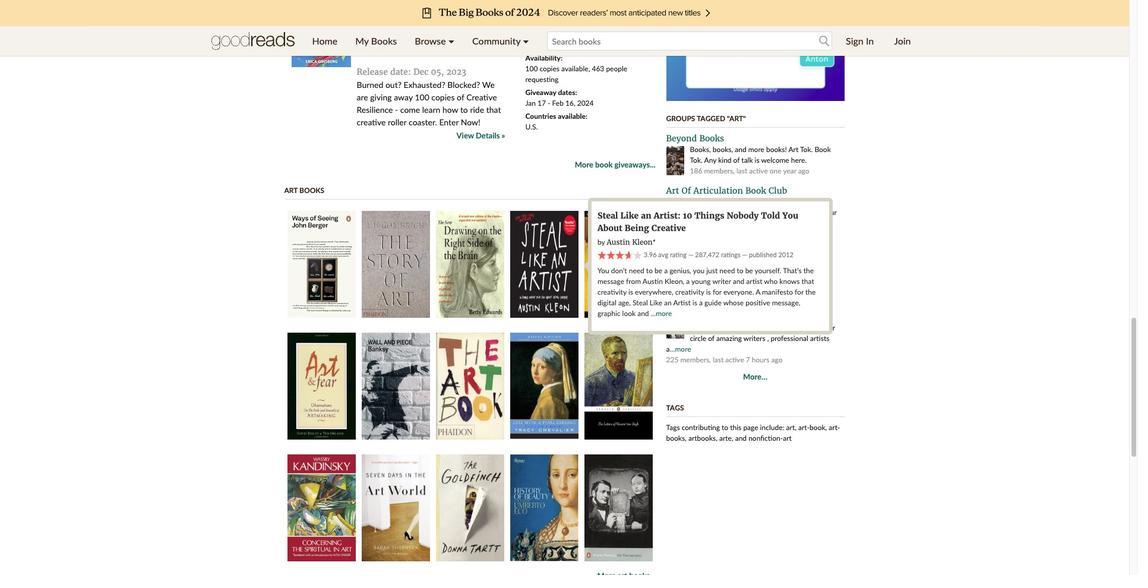 Task type: locate. For each thing, give the bounding box(es) containing it.
creative up "ride"
[[466, 92, 497, 102]]

0 horizontal spatial that
[[486, 105, 501, 115]]

1 horizontal spatial books
[[371, 35, 397, 46]]

a inside one discription : bloomsbury group - an inner circle of amazing writers , professional artists a
[[666, 345, 670, 353]]

active left 7
[[726, 355, 744, 364]]

to inside release           date: dec 05, 2023 burned out? exhausted? blocked? we are giving away 100 copies of creative resilience - come learn how to ride that creative roller coaster. enter now! view details »
[[460, 105, 468, 115]]

1 tags from the top
[[666, 403, 684, 412]]

tags up contributing
[[666, 403, 684, 412]]

2 be from the left
[[745, 266, 753, 275]]

1 horizontal spatial books,
[[713, 145, 733, 154]]

Search books text field
[[547, 31, 832, 50]]

you inside you don't need to be a genius, you just need to be yourself. that's the message from austin kleon, a young writer and artist who knows that creativity is everywhere, creativity is for everyone. a manifesto for the digital age, steal like an artist is a guide whose positive message, graphic look and
[[693, 266, 705, 275]]

is up the guide
[[706, 287, 711, 296]]

by down about
[[598, 237, 605, 246]]

one inside books, books, and more books! art tok. book tok. any kind of talk is welcome here. 186 members,       last active one year ago
[[770, 166, 782, 175]]

0 horizontal spatial need
[[629, 266, 644, 275]]

objetivo
[[733, 260, 758, 269]]

books for my books
[[371, 35, 397, 46]]

you up message
[[598, 266, 609, 275]]

like up the being at top
[[621, 210, 639, 221]]

books, inside tags contributing to this page include: art, art-book, art- books, artbooks, arte, and nonfiction-art
[[666, 434, 687, 443]]

active inside …more 1 member,       last active one year ago
[[714, 292, 733, 301]]

1 horizontal spatial one
[[770, 166, 782, 175]]

2 ▾ from the left
[[523, 35, 529, 46]]

0 vertical spatial austin
[[607, 237, 630, 246]]

book,
[[810, 423, 827, 432]]

by inside steal like an artist: 10 things nobody told you about being creative by austin kleon *
[[598, 237, 605, 246]]

0 horizontal spatial —
[[688, 250, 694, 258]]

books for beyond books
[[699, 133, 724, 144]]

year inside books, books, and more books! art tok. book tok. any kind of talk is welcome here. 186 members,       last active one year ago
[[783, 166, 797, 175]]

2 — from the left
[[742, 250, 747, 258]]

1 vertical spatial year
[[748, 292, 761, 301]]

last down the things in the top right of the page
[[705, 229, 715, 238]]

you up young
[[693, 266, 705, 275]]

erica ginsberg
[[357, 23, 426, 35]]

my books
[[355, 35, 397, 46]]

talk
[[742, 156, 753, 165]]

writer
[[713, 277, 731, 285]]

of inside the art of articulation proudly presents their official book club! this is where you share your …more 8 members,       last active 11 months ago
[[715, 197, 723, 206]]

…more up 225
[[670, 345, 691, 353]]

2 horizontal spatial books
[[699, 133, 724, 144]]

tok. up 186
[[690, 156, 703, 165]]

and down ends
[[552, 40, 563, 49]]

2 horizontal spatial -
[[805, 323, 808, 332]]

direito n'arte image
[[666, 261, 684, 279]]

art- right the book,
[[829, 423, 840, 432]]

one left a
[[734, 292, 746, 301]]

bloomsbury down the guide
[[685, 311, 734, 322]]

1 vertical spatial bloomsbury
[[745, 323, 782, 332]]

1 for from the left
[[713, 287, 722, 296]]

the right that's
[[804, 266, 814, 275]]

members, down kind
[[704, 166, 735, 175]]

1 vertical spatial giveaway
[[525, 88, 556, 97]]

100 down exhausted?
[[415, 92, 429, 102]]

▾ inside popup button
[[523, 35, 529, 46]]

the
[[690, 197, 702, 206], [666, 311, 682, 322]]

2 tags from the top
[[666, 423, 680, 432]]

…more inside the …more 225 members,       last active 7 hours ago
[[670, 345, 691, 353]]

you
[[791, 208, 803, 217], [693, 266, 705, 275]]

direito n'arte
[[666, 248, 723, 259]]

0 vertical spatial of
[[682, 185, 691, 196]]

last inside the …more 225 members,       last active 7 hours ago
[[713, 355, 724, 364]]

a left the guide
[[699, 298, 703, 307]]

2 vertical spatial books
[[299, 186, 324, 195]]

0 horizontal spatial -
[[395, 105, 398, 115]]

0 horizontal spatial year
[[748, 292, 761, 301]]

year inside …more 1 member,       last active one year ago
[[748, 292, 761, 301]]

an inside steal like an artist: 10 things nobody told you about being creative by austin kleon *
[[641, 210, 652, 221]]

the story of art image
[[362, 211, 430, 318]]

0 vertical spatial copies
[[540, 64, 560, 73]]

don't
[[611, 266, 627, 275]]

book up "this"
[[746, 185, 766, 196]]

countries
[[525, 112, 556, 121]]

austin inside steal like an artist: 10 things nobody told you about being creative by austin kleon *
[[607, 237, 630, 246]]

austin inside you don't need to be a genius, you just need to be yourself. that's the message from austin kleon, a young writer and artist who knows that creativity is everywhere, creativity is for everyone. a manifesto for the digital age, steal like an artist is a guide whose positive message, graphic look and
[[643, 277, 663, 285]]

of
[[682, 185, 691, 196], [715, 197, 723, 206]]

▾ inside popup button
[[448, 35, 454, 46]]

a
[[664, 266, 668, 275], [686, 277, 690, 285], [699, 298, 703, 307], [666, 345, 670, 353]]

group up :
[[737, 311, 762, 322]]

books, up kind
[[713, 145, 733, 154]]

- inside giveaway ends in: 18 days and 11:41:01 availability: 100 copies available,         463 people requesting giveaway dates: jan 17         - feb 16, 2024 countries available: u.s.
[[548, 99, 550, 108]]

bloomsbury up ,
[[745, 323, 782, 332]]

- up roller
[[395, 105, 398, 115]]

2 vertical spatial members,
[[680, 355, 711, 364]]

blocked?
[[448, 80, 480, 90]]

tok.
[[800, 145, 813, 154], [690, 156, 703, 165]]

…more
[[690, 219, 712, 228], [720, 282, 742, 290], [670, 345, 691, 353]]

0 vertical spatial you
[[783, 210, 799, 221]]

0 vertical spatial the
[[690, 197, 702, 206]]

giving
[[370, 92, 392, 102]]

group inside one discription : bloomsbury group - an inner circle of amazing writers , professional artists a
[[784, 323, 804, 332]]

1 vertical spatial tok.
[[690, 156, 703, 165]]

by
[[357, 10, 368, 22], [598, 237, 605, 246]]

- inside release           date: dec 05, 2023 burned out? exhausted? blocked? we are giving away 100 copies of creative resilience - come learn how to ride that creative roller coaster. enter now! view details »
[[395, 105, 398, 115]]

to up arte,
[[722, 423, 728, 432]]

age,
[[618, 298, 631, 307]]

0 vertical spatial group
[[737, 311, 762, 322]]

1 — from the left
[[688, 250, 694, 258]]

0 horizontal spatial you
[[598, 266, 609, 275]]

in
[[866, 35, 874, 46]]

by up erica
[[357, 10, 368, 22]]

- up professional
[[805, 323, 808, 332]]

1 horizontal spatial like
[[650, 298, 662, 307]]

1 horizontal spatial steal
[[633, 298, 648, 307]]

articulation up club!
[[725, 197, 762, 206]]

articulation up the things in the top right of the page
[[694, 185, 743, 196]]

one down welcome
[[770, 166, 782, 175]]

view details » link
[[457, 130, 505, 142]]

1 vertical spatial steal
[[633, 298, 648, 307]]

steal like an artist: 10 things nobody told you about being creative link
[[598, 210, 799, 233]]

available,
[[561, 64, 590, 73]]

1 horizontal spatial the
[[690, 197, 702, 206]]

active inside the art of articulation proudly presents their official book club! this is where you share your …more 8 members,       last active 11 months ago
[[717, 229, 736, 238]]

active down talk
[[749, 166, 768, 175]]

year down here.
[[783, 166, 797, 175]]

…more link up 225
[[670, 345, 691, 353]]

1 horizontal spatial of
[[715, 197, 723, 206]]

be left direito n'arte 'image'
[[655, 266, 662, 275]]

tags for tags
[[666, 403, 684, 412]]

1 horizontal spatial tok.
[[800, 145, 813, 154]]

1 vertical spatial that
[[802, 277, 814, 285]]

art and fear: observations on the perils (and rewards) of artmaking image
[[287, 333, 356, 440]]

hours
[[752, 355, 770, 364]]

creative down the artist:
[[652, 222, 686, 233]]

0 vertical spatial book
[[815, 145, 831, 154]]

2 vertical spatial book
[[712, 208, 729, 217]]

1 vertical spatial like
[[650, 298, 662, 307]]

creativity
[[598, 287, 627, 296], [675, 287, 704, 296]]

view
[[457, 131, 474, 140]]

articulation inside the art of articulation proudly presents their official book club! this is where you share your …more 8 members,       last active 11 months ago
[[725, 197, 762, 206]]

resilience
[[357, 105, 393, 115]]

presents
[[789, 197, 816, 206]]

0 horizontal spatial steal
[[598, 210, 618, 221]]

1 vertical spatial books,
[[666, 434, 687, 443]]

art inside books, books, and more books! art tok. book tok. any kind of talk is welcome here. 186 members,       last active one year ago
[[789, 145, 799, 154]]

0 vertical spatial giveaway
[[525, 30, 556, 39]]

you down presents
[[791, 208, 803, 217]]

— up objetivo
[[742, 250, 747, 258]]

11
[[738, 229, 746, 238]]

0 horizontal spatial of
[[457, 92, 464, 102]]

book
[[815, 145, 831, 154], [746, 185, 766, 196], [712, 208, 729, 217]]

giveaway up days at the top left of page
[[525, 30, 556, 39]]

2 horizontal spatial book
[[815, 145, 831, 154]]

resenhas,
[[784, 271, 813, 280]]

artists
[[810, 334, 830, 343]]

the for bloomsbury
[[666, 311, 682, 322]]

that inside release           date: dec 05, 2023 burned out? exhausted? blocked? we are giving away 100 copies of creative resilience - come learn how to ride that creative roller coaster. enter now! view details »
[[486, 105, 501, 115]]

is right "this"
[[763, 208, 768, 217]]

book inside books, books, and more books! art tok. book tok. any kind of talk is welcome here. 186 members,       last active one year ago
[[815, 145, 831, 154]]

menu containing home
[[303, 26, 538, 56]]

beyond books link
[[666, 133, 724, 144]]

creativity up the artist
[[675, 287, 704, 296]]

giveaway ends in: 18 days and 11:41:01 availability: 100 copies available,         463 people requesting giveaway dates: jan 17         - feb 16, 2024 countries available: u.s.
[[525, 30, 627, 131]]

ways of seeing image
[[287, 211, 356, 318]]

…more link
[[690, 219, 712, 228], [720, 282, 742, 290], [670, 345, 691, 353]]

to left "ride"
[[460, 105, 468, 115]]

1 vertical spatial one
[[734, 292, 746, 301]]

05,
[[431, 67, 444, 78]]

writers
[[744, 334, 766, 343]]

digital
[[598, 298, 617, 307]]

books, books, and more books! art tok. book tok. any kind of talk is welcome here. 186 members,       last active one year ago
[[690, 145, 831, 175]]

an up artists
[[810, 323, 817, 332]]

release
[[357, 67, 388, 78]]

tags left contributing
[[666, 423, 680, 432]]

like inside you don't need to be a genius, you just need to be yourself. that's the message from austin kleon, a young writer and artist who knows that creativity is everywhere, creativity is for everyone. a manifesto for the digital age, steal like an artist is a guide whose positive message, graphic look and
[[650, 298, 662, 307]]

dates:
[[558, 88, 577, 97]]

burned
[[357, 80, 383, 90]]

ago right months
[[773, 229, 784, 238]]

sign in
[[846, 35, 874, 46]]

the bloomsbury group & friends image
[[666, 324, 684, 339]]

advertisement element
[[666, 0, 844, 101]]

books,
[[713, 145, 733, 154], [666, 434, 687, 443]]

1 horizontal spatial -
[[548, 99, 550, 108]]

3.96 avg rating — 287,472 ratings
[[642, 250, 741, 258]]

art-
[[798, 423, 810, 432], [829, 423, 840, 432]]

concerning the spiritual in art image
[[287, 455, 356, 562]]

the down resenhas,
[[806, 287, 816, 296]]

1 horizontal spatial austin
[[643, 277, 663, 285]]

months
[[748, 229, 771, 238]]

1 vertical spatial members,
[[672, 229, 703, 238]]

- inside one discription : bloomsbury group - an inner circle of amazing writers , professional artists a
[[805, 323, 808, 332]]

1 horizontal spatial book
[[746, 185, 766, 196]]

to right o
[[737, 266, 744, 275]]

for
[[713, 287, 722, 296], [795, 287, 804, 296]]

ago inside …more 1 member,       last active one year ago
[[763, 292, 774, 301]]

you inside you don't need to be a genius, you just need to be yourself. that's the message from austin kleon, a young writer and artist who knows that creativity is everywhere, creativity is for everyone. a manifesto for the digital age, steal like an artist is a guide whose positive message, graphic look and
[[598, 266, 609, 275]]

0 horizontal spatial books
[[299, 186, 324, 195]]

the bloomsbury group & friends link
[[666, 311, 805, 322]]

0 horizontal spatial like
[[621, 210, 639, 221]]

0 horizontal spatial by
[[357, 10, 368, 22]]

steal inside steal like an artist: 10 things nobody told you about being creative by austin kleon *
[[598, 210, 618, 221]]

1 vertical spatial by
[[598, 237, 605, 246]]

…more for n'arte
[[720, 282, 742, 290]]

you inside the art of articulation proudly presents their official book club! this is where you share your …more 8 members,       last active 11 months ago
[[791, 208, 803, 217]]

0 horizontal spatial be
[[655, 266, 662, 275]]

ago right a
[[763, 292, 774, 301]]

▾ right browse
[[448, 35, 454, 46]]

1 vertical spatial creative
[[652, 222, 686, 233]]

steal up about
[[598, 210, 618, 221]]

steal up look
[[633, 298, 648, 307]]

tok. up here.
[[800, 145, 813, 154]]

16,
[[566, 99, 575, 108]]

book right books!
[[815, 145, 831, 154]]

— right rating
[[688, 250, 694, 258]]

creative inside steal like an artist: 10 things nobody told you about being creative by austin kleon *
[[652, 222, 686, 233]]

1 horizontal spatial an
[[664, 298, 672, 307]]

is right talk
[[755, 156, 760, 165]]

to
[[460, 105, 468, 115], [646, 266, 653, 275], [737, 266, 744, 275], [722, 423, 728, 432]]

of down blocked? in the top left of the page
[[457, 92, 464, 102]]

art- right art, on the bottom right of the page
[[798, 423, 810, 432]]

ago
[[798, 166, 810, 175], [773, 229, 784, 238], [763, 292, 774, 301], [771, 355, 783, 364]]

0 horizontal spatial you
[[693, 266, 705, 275]]

a
[[756, 287, 760, 296]]

wall and piece image
[[362, 333, 430, 440]]

and down this
[[735, 434, 747, 443]]

of inside release           date: dec 05, 2023 burned out? exhausted? blocked? we are giving away 100 copies of creative resilience - come learn how to ride that creative roller coaster. enter now! view details »
[[457, 92, 464, 102]]

…more inside …more 1 member,       last active one year ago
[[720, 282, 742, 290]]

like down everywhere,
[[650, 298, 662, 307]]

11:41:01
[[565, 40, 593, 49]]

463
[[592, 64, 604, 73]]

0 vertical spatial tags
[[666, 403, 684, 412]]

100 inside release           date: dec 05, 2023 burned out? exhausted? blocked? we are giving away 100 copies of creative resilience - come learn how to ride that creative roller coaster. enter now! view details »
[[415, 92, 429, 102]]

0 vertical spatial members,
[[704, 166, 735, 175]]

about
[[598, 222, 623, 233]]

the new drawing on the right side of the brain image
[[436, 211, 504, 318]]

0 horizontal spatial of
[[682, 185, 691, 196]]

is inside books, books, and more books! art tok. book tok. any kind of talk is welcome here. 186 members,       last active one year ago
[[755, 156, 760, 165]]

"art"
[[727, 114, 746, 123]]

3.96
[[644, 250, 657, 258]]

1 horizontal spatial that
[[802, 277, 814, 285]]

be up artist
[[745, 266, 753, 275]]

members, down 10
[[672, 229, 703, 238]]

1 vertical spatial copies
[[432, 92, 455, 102]]

0 horizontal spatial austin
[[607, 237, 630, 246]]

1 be from the left
[[655, 266, 662, 275]]

0 horizontal spatial one
[[734, 292, 746, 301]]

an up the being at top
[[641, 210, 652, 221]]

for up the guide
[[713, 287, 722, 296]]

people
[[606, 64, 627, 73]]

and inside books, books, and more books! art tok. book tok. any kind of talk is welcome here. 186 members,       last active one year ago
[[735, 145, 747, 154]]

austin up everywhere,
[[643, 277, 663, 285]]

active down writer
[[714, 292, 733, 301]]

1 horizontal spatial art-
[[829, 423, 840, 432]]

and inside giveaway ends in: 18 days and 11:41:01 availability: 100 copies available,         463 people requesting giveaway dates: jan 17         - feb 16, 2024 countries available: u.s.
[[552, 40, 563, 49]]

0 horizontal spatial ▾
[[448, 35, 454, 46]]

giveaway up 17
[[525, 88, 556, 97]]

group
[[737, 311, 762, 322], [784, 323, 804, 332]]

need up writer
[[720, 266, 735, 275]]

0 vertical spatial like
[[621, 210, 639, 221]]

0 vertical spatial 100
[[525, 64, 538, 73]]

copies up how
[[432, 92, 455, 102]]

1 vertical spatial of
[[733, 156, 740, 165]]

the artist's way: a spiritual path to higher creativity image
[[584, 211, 653, 318]]

225
[[666, 355, 679, 364]]

1 horizontal spatial ▾
[[523, 35, 529, 46]]

0 horizontal spatial bloomsbury
[[685, 311, 734, 322]]

creativity down message
[[598, 287, 627, 296]]

…more link for group
[[670, 345, 691, 353]]

a up 225
[[666, 345, 670, 353]]

ago down here.
[[798, 166, 810, 175]]

0 horizontal spatial art-
[[798, 423, 810, 432]]

creative inside release           date: dec 05, 2023 burned out? exhausted? blocked? we are giving away 100 copies of creative resilience - come learn how to ride that creative roller coaster. enter now! view details »
[[466, 92, 497, 102]]

menu
[[303, 26, 538, 56]]

1 art- from the left
[[798, 423, 810, 432]]

…more link down notícias at the right
[[720, 282, 742, 290]]

that down atualizações
[[802, 277, 814, 285]]

1 horizontal spatial year
[[783, 166, 797, 175]]

the
[[804, 266, 814, 275], [806, 287, 816, 296]]

100 up requesting at the top
[[525, 64, 538, 73]]

that
[[486, 105, 501, 115], [802, 277, 814, 285]]

0 horizontal spatial group
[[737, 311, 762, 322]]

▾ for browse ▾
[[448, 35, 454, 46]]

0 horizontal spatial copies
[[432, 92, 455, 102]]

▾
[[448, 35, 454, 46], [523, 35, 529, 46]]

that right "ride"
[[486, 105, 501, 115]]

art books link
[[284, 186, 324, 195]]

your
[[823, 208, 837, 217]]

1 ▾ from the left
[[448, 35, 454, 46]]

- for ends
[[548, 99, 550, 108]]

2 vertical spatial …more link
[[670, 345, 691, 353]]

0 vertical spatial of
[[457, 92, 464, 102]]

last inside books, books, and more books! art tok. book tok. any kind of talk is welcome here. 186 members,       last active one year ago
[[737, 166, 747, 175]]

2 vertical spatial of
[[708, 334, 715, 343]]

more
[[748, 145, 765, 154]]

:
[[741, 323, 743, 332]]

tags inside tags contributing to this page include: art, art-book, art- books, artbooks, arte, and nonfiction-art
[[666, 423, 680, 432]]

seven days in the art world image
[[362, 455, 430, 562]]

and up talk
[[735, 145, 747, 154]]

1 horizontal spatial 100
[[525, 64, 538, 73]]

discription
[[705, 323, 739, 332]]

need up from
[[629, 266, 644, 275]]

last down temáticas
[[701, 292, 712, 301]]

0 horizontal spatial 100
[[415, 92, 429, 102]]

▾ left days at the top left of page
[[523, 35, 529, 46]]

1 vertical spatial an
[[664, 298, 672, 307]]

copies down availability:
[[540, 64, 560, 73]]

last down talk
[[737, 166, 747, 175]]

of left talk
[[733, 156, 740, 165]]

100
[[525, 64, 538, 73], [415, 92, 429, 102]]

tags contributing to this page include: art, art-book, art- books, artbooks, arte, and nonfiction-art
[[666, 423, 840, 443]]

1 vertical spatial articulation
[[725, 197, 762, 206]]

1 vertical spatial books
[[699, 133, 724, 144]]

artist:
[[654, 210, 681, 221]]

you down presents
[[783, 210, 799, 221]]

1 horizontal spatial be
[[745, 266, 753, 275]]

1 horizontal spatial —
[[742, 250, 747, 258]]

an inside one discription : bloomsbury group - an inner circle of amazing writers , professional artists a
[[810, 323, 817, 332]]

1 vertical spatial tags
[[666, 423, 680, 432]]

— published 2012
[[741, 250, 794, 258]]

a left do
[[686, 277, 690, 285]]

an up ...more
[[664, 298, 672, 307]]

copies
[[540, 64, 560, 73], [432, 92, 455, 102]]

book left club!
[[712, 208, 729, 217]]

books, left the artbooks,
[[666, 434, 687, 443]]

0 horizontal spatial book
[[712, 208, 729, 217]]

1 vertical spatial the
[[666, 311, 682, 322]]

the up the bloomsbury group & friends icon
[[666, 311, 682, 322]]

the inside the art of articulation proudly presents their official book club! this is where you share your …more 8 members,       last active 11 months ago
[[690, 197, 702, 206]]

2 horizontal spatial of
[[733, 156, 740, 165]]

of right circle
[[708, 334, 715, 343]]

year down artist
[[748, 292, 761, 301]]

2012
[[778, 250, 794, 258]]

1 horizontal spatial of
[[708, 334, 715, 343]]

0 vertical spatial steal
[[598, 210, 618, 221]]

0 vertical spatial an
[[641, 210, 652, 221]]

1 horizontal spatial group
[[784, 323, 804, 332]]

last down amazing
[[713, 355, 724, 364]]

1 horizontal spatial copies
[[540, 64, 560, 73]]

▾ for community ▾
[[523, 35, 529, 46]]

austin down about
[[607, 237, 630, 246]]

0 vertical spatial one
[[770, 166, 782, 175]]

0 vertical spatial books
[[371, 35, 397, 46]]

- right 17
[[548, 99, 550, 108]]

history of beauty image
[[510, 455, 578, 562]]

1 vertical spatial …more
[[720, 282, 742, 290]]

one
[[770, 166, 782, 175], [734, 292, 746, 301]]

0 horizontal spatial books,
[[666, 434, 687, 443]]

1 vertical spatial you
[[693, 266, 705, 275]]

beyond books image
[[666, 146, 684, 176]]

2 vertical spatial …more
[[670, 345, 691, 353]]

1 vertical spatial group
[[784, 323, 804, 332]]

need
[[629, 266, 644, 275], [720, 266, 735, 275]]

postar
[[769, 260, 789, 269]]

on photography image
[[584, 455, 653, 562]]

of down art of articulation book club link
[[715, 197, 723, 206]]

7
[[746, 355, 750, 364]]

1 horizontal spatial bloomsbury
[[745, 323, 782, 332]]

…more down 'official'
[[690, 219, 712, 228]]

be
[[655, 266, 662, 275], [745, 266, 753, 275]]

coaster.
[[409, 117, 437, 127]]

0 vertical spatial you
[[791, 208, 803, 217]]



Task type: vqa. For each thing, say whether or not it's contained in the screenshot.
Art Books link
yes



Task type: describe. For each thing, give the bounding box(es) containing it.
last inside the art of articulation proudly presents their official book club! this is where you share your …more 8 members,       last active 11 months ago
[[705, 229, 715, 238]]

artbooks,
[[688, 434, 718, 443]]

kleon,
[[665, 277, 685, 285]]

positive
[[746, 298, 770, 307]]

the letters of vincent van gogh image
[[584, 333, 653, 440]]

club!
[[731, 208, 747, 217]]

0 vertical spatial by
[[357, 10, 368, 22]]

...more link
[[651, 309, 672, 318]]

0 vertical spatial the
[[804, 266, 814, 275]]

1 vertical spatial book
[[746, 185, 766, 196]]

100 inside giveaway ends in: 18 days and 11:41:01 availability: 100 copies available,         463 people requesting giveaway dates: jan 17         - feb 16, 2024 countries available: u.s.
[[525, 64, 538, 73]]

*
[[653, 237, 656, 246]]

18
[[525, 40, 534, 49]]

art of articulation book club image
[[666, 198, 684, 216]]

1 need from the left
[[629, 266, 644, 275]]

to inside tags contributing to this page include: art, art-book, art- books, artbooks, arte, and nonfiction-art
[[722, 423, 728, 432]]

erica ginsberg link
[[357, 23, 426, 35]]

any
[[704, 156, 717, 165]]

ride
[[470, 105, 484, 115]]

to down the 3.96
[[646, 266, 653, 275]]

release           date: dec 05, 2023 burned out? exhausted? blocked? we are giving away 100 copies of creative resilience - come learn how to ride that creative roller coaster. enter now! view details »
[[357, 67, 505, 140]]

jan
[[525, 99, 536, 108]]

arte,
[[719, 434, 733, 443]]

is right the artist
[[693, 298, 697, 307]]

ratings
[[721, 250, 741, 258]]

0 vertical spatial bloomsbury
[[685, 311, 734, 322]]

you inside steal like an artist: 10 things nobody told you about being creative by austin kleon *
[[783, 210, 799, 221]]

ago inside books, books, and more books! art tok. book tok. any kind of talk is welcome here. 186 members,       last active one year ago
[[798, 166, 810, 175]]

of inside one discription : bloomsbury group - an inner circle of amazing writers , professional artists a
[[708, 334, 715, 343]]

and right look
[[638, 309, 649, 318]]

book
[[595, 160, 613, 170]]

in:
[[575, 30, 583, 39]]

girl with a pearl earring image
[[510, 333, 578, 440]]

circle
[[690, 334, 706, 343]]

more book giveaways... link
[[575, 160, 656, 170]]

the for art
[[690, 197, 702, 206]]

kindle book image
[[525, 9, 586, 24]]

members, inside the …more 225 members,       last active 7 hours ago
[[680, 355, 711, 364]]

members, inside the art of articulation proudly presents their official book club! this is where you share your …more 8 members,       last active 11 months ago
[[672, 229, 703, 238]]

their
[[818, 197, 832, 206]]

1 creativity from the left
[[598, 287, 627, 296]]

an inside you don't need to be a genius, you just need to be yourself. that's the message from austin kleon, a young writer and artist who knows that creativity is everywhere, creativity is for everyone. a manifesto for the digital age, steal like an artist is a guide whose positive message, graphic look and
[[664, 298, 672, 307]]

young
[[692, 277, 711, 285]]

the most anticipated books of 2024 image
[[89, 0, 1040, 26]]

steal inside you don't need to be a genius, you just need to be yourself. that's the message from austin kleon, a young writer and artist who knows that creativity is everywhere, creativity is for everyone. a manifesto for the digital age, steal like an artist is a guide whose positive message, graphic look and
[[633, 298, 648, 307]]

sign
[[846, 35, 864, 46]]

things
[[695, 210, 725, 221]]

ends
[[558, 30, 573, 39]]

come
[[400, 105, 420, 115]]

published
[[749, 250, 777, 258]]

active inside the …more 225 members,       last active 7 hours ago
[[726, 355, 744, 364]]

1 vertical spatial the
[[806, 287, 816, 296]]

kind
[[718, 156, 732, 165]]

one discription : bloomsbury group - an inner circle of amazing writers , professional artists a
[[666, 323, 835, 353]]

community ▾ button
[[463, 26, 538, 56]]

steal like an artist: 10 things nobody told you about being creative by austin kleon *
[[598, 210, 799, 246]]

grupo com o objetivo de postar atualizações do podcast, notícias literárias, resenhas, temáticas
[[690, 260, 829, 290]]

genius,
[[670, 266, 691, 275]]

manifesto
[[762, 287, 793, 296]]

a up kleon,
[[664, 266, 668, 275]]

2 need from the left
[[720, 266, 735, 275]]

1
[[666, 292, 670, 301]]

is inside the art of articulation proudly presents their official book club! this is where you share your …more 8 members,       last active 11 months ago
[[763, 208, 768, 217]]

who
[[764, 277, 778, 285]]

0 vertical spatial articulation
[[694, 185, 743, 196]]

,
[[767, 334, 769, 343]]

art
[[783, 434, 792, 443]]

the goldfinch image
[[436, 455, 504, 562]]

erica
[[357, 23, 381, 35]]

is down from
[[628, 287, 633, 296]]

of inside books, books, and more books! art tok. book tok. any kind of talk is welcome here. 186 members,       last active one year ago
[[733, 156, 740, 165]]

author)
[[357, 37, 394, 48]]

17
[[538, 99, 546, 108]]

n'arte
[[697, 248, 723, 259]]

join link
[[885, 26, 920, 56]]

ago inside the art of articulation proudly presents their official book club! this is where you share your …more 8 members,       last active 11 months ago
[[773, 229, 784, 238]]

art of articulation book club link
[[666, 185, 787, 196]]

home link
[[303, 26, 346, 56]]

how
[[443, 105, 458, 115]]

days
[[536, 40, 550, 49]]

being
[[625, 222, 649, 233]]

Search for books to add to your shelves search field
[[547, 31, 832, 50]]

my
[[355, 35, 369, 46]]

beyond
[[666, 133, 697, 144]]

are
[[357, 92, 368, 102]]

2024
[[577, 99, 594, 108]]

art books
[[284, 186, 324, 195]]

2 giveaway from the top
[[525, 88, 556, 97]]

kleon
[[632, 237, 653, 246]]

temáticas
[[690, 282, 720, 290]]

share
[[804, 208, 821, 217]]

official
[[690, 208, 711, 217]]

community
[[472, 35, 521, 46]]

out?
[[386, 80, 402, 90]]

amazing
[[716, 334, 742, 343]]

creative resilience by erica ginsberg image
[[291, 0, 351, 67]]

friends
[[774, 311, 805, 322]]

sign in link
[[837, 26, 883, 56]]

0 horizontal spatial tok.
[[690, 156, 703, 165]]

creative
[[357, 117, 386, 127]]

availability:
[[525, 53, 563, 62]]

...more
[[651, 309, 672, 318]]

bloomsbury inside one discription : bloomsbury group - an inner circle of amazing writers , professional artists a
[[745, 323, 782, 332]]

steal like an artist: 10 things nobody told you about being creative image
[[510, 211, 578, 318]]

2 for from the left
[[795, 287, 804, 296]]

tags for tags contributing to this page include: art, art-book, art- books, artbooks, arte, and nonfiction-art
[[666, 423, 680, 432]]

like inside steal like an artist: 10 things nobody told you about being creative by austin kleon *
[[621, 210, 639, 221]]

direito n'arte link
[[666, 248, 723, 259]]

copies inside release           date: dec 05, 2023 burned out? exhausted? blocked? we are giving away 100 copies of creative resilience - come learn how to ride that creative roller coaster. enter now! view details »
[[432, 92, 455, 102]]

1 vertical spatial …more link
[[720, 282, 742, 290]]

literárias,
[[754, 271, 782, 280]]

…more inside the art of articulation proudly presents their official book club! this is where you share your …more 8 members,       last active 11 months ago
[[690, 219, 712, 228]]

books!
[[766, 145, 787, 154]]

- for date:
[[395, 105, 398, 115]]

book inside the art of articulation proudly presents their official book club! this is where you share your …more 8 members,       last active 11 months ago
[[712, 208, 729, 217]]

2 creativity from the left
[[675, 287, 704, 296]]

art inside the art of articulation proudly presents their official book club! this is where you share your …more 8 members,       last active 11 months ago
[[704, 197, 713, 206]]

…more 1 member,       last active one year ago
[[666, 282, 774, 301]]

and up the everyone.
[[733, 277, 745, 285]]

…more link for articulation
[[690, 219, 712, 228]]

look
[[622, 309, 636, 318]]

books for art books
[[299, 186, 324, 195]]

browse ▾
[[415, 35, 454, 46]]

roller
[[388, 117, 407, 127]]

one inside …more 1 member,       last active one year ago
[[734, 292, 746, 301]]

copies inside giveaway ends in: 18 days and 11:41:01 availability: 100 copies available,         463 people requesting giveaway dates: jan 17         - feb 16, 2024 countries available: u.s.
[[540, 64, 560, 73]]

2023
[[447, 67, 466, 78]]

knows
[[780, 277, 800, 285]]

members, inside books, books, and more books! art tok. book tok. any kind of talk is welcome here. 186 members,       last active one year ago
[[704, 166, 735, 175]]

u.s.
[[525, 122, 538, 131]]

2 art- from the left
[[829, 423, 840, 432]]

ago inside the …more 225 members,       last active 7 hours ago
[[771, 355, 783, 364]]

available:
[[558, 112, 588, 121]]

message,
[[772, 298, 800, 307]]

more…
[[743, 372, 768, 381]]

guide
[[705, 298, 722, 307]]

last inside …more 1 member,       last active one year ago
[[701, 292, 712, 301]]

learn
[[422, 105, 440, 115]]

1 giveaway from the top
[[525, 30, 556, 39]]

art of articulation book club
[[666, 185, 787, 196]]

that inside you don't need to be a genius, you just need to be yourself. that's the message from austin kleon, a young writer and artist who knows that creativity is everywhere, creativity is for everyone. a manifesto for the digital age, steal like an artist is a guide whose positive message, graphic look and
[[802, 277, 814, 285]]

the art book image
[[436, 333, 504, 440]]

and inside tags contributing to this page include: art, art-book, art- books, artbooks, arte, and nonfiction-art
[[735, 434, 747, 443]]

rating
[[670, 250, 687, 258]]

books, inside books, books, and more books! art tok. book tok. any kind of talk is welcome here. 186 members,       last active one year ago
[[713, 145, 733, 154]]

avg
[[658, 250, 668, 258]]

active inside books, books, and more books! art tok. book tok. any kind of talk is welcome here. 186 members,       last active one year ago
[[749, 166, 768, 175]]

…more for bloomsbury
[[670, 345, 691, 353]]



